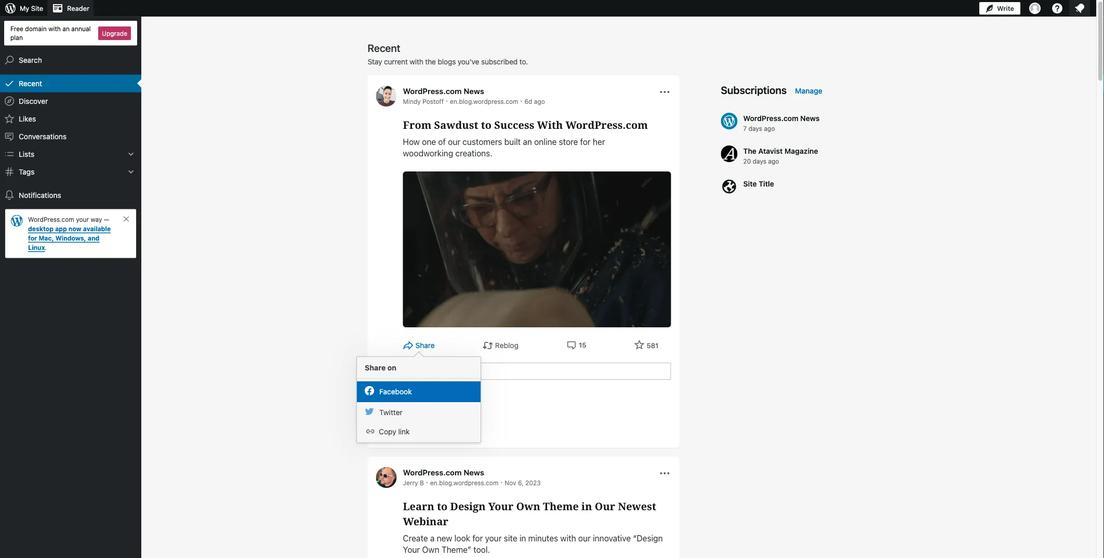 Task type: locate. For each thing, give the bounding box(es) containing it.
wordpress.com up her
[[566, 118, 648, 132]]

awesome job! 2
[[403, 402, 481, 424]]

for left her
[[580, 137, 591, 147]]

1 horizontal spatial share
[[415, 341, 435, 350]]

jerry b image
[[376, 467, 397, 488]]

1 vertical spatial an
[[523, 137, 532, 147]]

wordpress.com up b
[[403, 468, 462, 477]]

Add a comment… text field
[[403, 363, 671, 380]]

0 horizontal spatial your
[[76, 216, 89, 223]]

for up linux
[[28, 235, 37, 242]]

1 vertical spatial en.blog.wordpress.com link
[[430, 479, 499, 486]]

0 horizontal spatial your
[[403, 545, 420, 555]]

create
[[403, 533, 428, 543]]

likes link
[[0, 110, 141, 128]]

1 vertical spatial for
[[28, 235, 37, 242]]

en.blog.wordpress.com up design
[[430, 479, 499, 486]]

minutes
[[528, 533, 558, 543]]

ago right 6d at the left of page
[[534, 98, 545, 105]]

site
[[31, 4, 43, 12], [743, 179, 757, 188]]

own down a
[[422, 545, 439, 555]]

0 horizontal spatial for
[[28, 235, 37, 242]]

to
[[481, 118, 492, 132], [437, 499, 448, 513]]

1 vertical spatial your
[[485, 533, 502, 543]]

0 vertical spatial news
[[464, 87, 484, 96]]

ago up atavist
[[764, 125, 775, 132]]

1 horizontal spatial to
[[481, 118, 492, 132]]

ago inside wordpress.com news mindy postoff · en.blog.wordpress.com · 6d ago
[[534, 98, 545, 105]]

1d
[[448, 391, 455, 400]]

0 horizontal spatial in
[[520, 533, 526, 543]]

0 horizontal spatial to
[[437, 499, 448, 513]]

to up webinar
[[437, 499, 448, 513]]

our
[[448, 137, 460, 147], [578, 533, 591, 543]]

1 wordpress.com news link from the top
[[403, 87, 484, 96]]

en.blog.wordpress.com inside wordpress.com news mindy postoff · en.blog.wordpress.com · 6d ago
[[450, 98, 518, 105]]

recent up discover
[[19, 79, 42, 88]]

0 vertical spatial recent
[[368, 42, 400, 54]]

for inside from sawdust to success with wordpress.com how one of our customers built an online store for her woodworking creations.
[[580, 137, 591, 147]]

0 vertical spatial your
[[76, 216, 89, 223]]

keyboard_arrow_down image inside tags link
[[126, 167, 136, 177]]

en.blog.wordpress.com inside wordpress.com news jerry b · en.blog.wordpress.com · nov 6, 2023
[[430, 479, 499, 486]]

1 horizontal spatial in
[[582, 499, 592, 513]]

wordpress.com inside wordpress.com news jerry b · en.blog.wordpress.com · nov 6, 2023
[[403, 468, 462, 477]]

with right domain
[[48, 25, 61, 32]]

from sawdust to success with wordpress.com link
[[403, 117, 671, 133]]

an right built
[[523, 137, 532, 147]]

share left "on"
[[365, 363, 386, 372]]

en.blog.wordpress.com
[[450, 98, 518, 105], [430, 479, 499, 486]]

share inside "button"
[[415, 341, 435, 350]]

wordpress.com news link up b
[[403, 468, 484, 477]]

with
[[537, 118, 563, 132]]

write
[[997, 4, 1014, 12]]

en.blog.wordpress.com link for wordpress.com news mindy postoff · en.blog.wordpress.com · 6d ago
[[450, 98, 518, 105]]

lists link
[[0, 145, 141, 163]]

0 horizontal spatial our
[[448, 137, 460, 147]]

news inside wordpress.com news 7 days ago
[[800, 114, 820, 122]]

likes
[[19, 114, 36, 123]]

wordpress.com
[[403, 87, 462, 96], [743, 114, 799, 122], [566, 118, 648, 132], [28, 216, 74, 223], [403, 468, 462, 477]]

bryantcg80 image
[[381, 394, 398, 411]]

1 vertical spatial keyboard_arrow_down image
[[126, 167, 136, 177]]

news down you've on the left
[[464, 87, 484, 96]]

search
[[19, 56, 42, 64]]

2023
[[525, 479, 541, 486]]

1 vertical spatial with
[[410, 57, 423, 66]]

1 vertical spatial news
[[800, 114, 820, 122]]

1 vertical spatial recent
[[19, 79, 42, 88]]

15
[[579, 341, 586, 349]]

1 vertical spatial your
[[403, 545, 420, 555]]

new
[[437, 533, 452, 543]]

design
[[450, 499, 486, 513]]

en.blog.wordpress.com link up sawdust
[[450, 98, 518, 105]]

wordpress.com news link up postoff
[[403, 87, 484, 96]]

learn
[[403, 499, 434, 513]]

with right minutes
[[560, 533, 576, 543]]

0 vertical spatial en.blog.wordpress.com link
[[450, 98, 518, 105]]

twitter
[[379, 408, 403, 417]]

reader link
[[47, 0, 93, 17]]

0 vertical spatial with
[[48, 25, 61, 32]]

1 vertical spatial in
[[520, 533, 526, 543]]

2 horizontal spatial for
[[580, 137, 591, 147]]

own
[[516, 499, 540, 513], [422, 545, 439, 555]]

reblog
[[495, 341, 519, 350]]

with inside recent stay current with the blogs you've subscribed to.
[[410, 57, 423, 66]]

in left our
[[582, 499, 592, 513]]

more
[[421, 433, 436, 440]]

manage
[[795, 87, 823, 95]]

0 vertical spatial our
[[448, 137, 460, 147]]

keyboard_arrow_down image
[[126, 149, 136, 159], [126, 167, 136, 177]]

days right 7
[[749, 125, 762, 132]]

site left title
[[743, 179, 757, 188]]

for
[[580, 137, 591, 147], [28, 235, 37, 242], [473, 533, 483, 543]]

with inside learn to design your own theme in our newest webinar create a new look for your site in minutes with our innovative "design your own theme" tool.
[[560, 533, 576, 543]]

theme" tool.
[[442, 545, 490, 555]]

your left the "site"
[[485, 533, 502, 543]]

1 horizontal spatial your
[[488, 499, 514, 513]]

recent inside recent stay current with the blogs you've subscribed to.
[[368, 42, 400, 54]]

our right 'of'
[[448, 137, 460, 147]]

tooltip
[[357, 351, 481, 443]]

0 vertical spatial days
[[749, 125, 762, 132]]

recent stay current with the blogs you've subscribed to.
[[368, 42, 528, 66]]

0 horizontal spatial with
[[48, 25, 61, 32]]

1 horizontal spatial an
[[523, 137, 532, 147]]

your inside wordpress.com your way — desktop app now available for mac, windows, and linux
[[76, 216, 89, 223]]

wordpress.com inside wordpress.com your way — desktop app now available for mac, windows, and linux
[[28, 216, 74, 223]]

reader
[[67, 4, 89, 12]]

upgrade
[[102, 30, 127, 37]]

jerry
[[403, 479, 418, 486]]

0 horizontal spatial an
[[62, 25, 70, 32]]

wordpress.com your way — desktop app now available for mac, windows, and linux
[[28, 216, 111, 251]]

en.blog.wordpress.com link
[[450, 98, 518, 105], [430, 479, 499, 486]]

site
[[504, 533, 517, 543]]

a
[[430, 533, 435, 543]]

wordpress.com up app
[[28, 216, 74, 223]]

20
[[743, 157, 751, 165]]

wordpress.com inside wordpress.com news 7 days ago
[[743, 114, 799, 122]]

1d ago link
[[448, 391, 470, 400]]

0 vertical spatial to
[[481, 118, 492, 132]]

menu
[[357, 379, 481, 442]]

mindy postoff link
[[403, 98, 444, 105]]

news down manage link
[[800, 114, 820, 122]]

for inside learn to design your own theme in our newest webinar create a new look for your site in minutes with our innovative "design your own theme" tool.
[[473, 533, 483, 543]]

share for share
[[415, 341, 435, 350]]

ago inside "the atavist magazine 20 days ago"
[[768, 157, 779, 165]]

1 vertical spatial en.blog.wordpress.com
[[430, 479, 499, 486]]

for right the look
[[473, 533, 483, 543]]

windows,
[[55, 235, 86, 242]]

keyboard_arrow_down image inside lists 'link'
[[126, 149, 136, 159]]

wordpress.com up 7
[[743, 114, 799, 122]]

manage link
[[795, 86, 823, 96]]

0 horizontal spatial share
[[365, 363, 386, 372]]

time image
[[1099, 40, 1104, 49]]

facebook
[[379, 387, 412, 396]]

1 horizontal spatial with
[[410, 57, 423, 66]]

an
[[62, 25, 70, 32], [523, 137, 532, 147]]

free domain with an annual plan
[[10, 25, 91, 41]]

581
[[647, 341, 659, 349]]

recent inside 'link'
[[19, 79, 42, 88]]

days
[[749, 125, 762, 132], [753, 157, 767, 165]]

news inside wordpress.com news mindy postoff · en.blog.wordpress.com · 6d ago
[[464, 87, 484, 96]]

the
[[425, 57, 436, 66]]

news inside wordpress.com news jerry b · en.blog.wordpress.com · nov 6, 2023
[[464, 468, 484, 477]]

my profile image
[[1029, 3, 1041, 14]]

· right b
[[426, 478, 428, 486]]

0 horizontal spatial recent
[[19, 79, 42, 88]]

wordpress.com up postoff
[[403, 87, 462, 96]]

0 vertical spatial for
[[580, 137, 591, 147]]

dismiss image
[[122, 215, 130, 223]]

postoff
[[423, 98, 444, 105]]

app
[[55, 225, 67, 233]]

1 vertical spatial our
[[578, 533, 591, 543]]

main content
[[368, 41, 871, 558]]

ago right 1d
[[457, 391, 470, 400]]

1 vertical spatial wordpress.com news link
[[403, 468, 484, 477]]

store
[[559, 137, 578, 147]]

0 horizontal spatial own
[[422, 545, 439, 555]]

1 horizontal spatial for
[[473, 533, 483, 543]]

0 horizontal spatial site
[[31, 4, 43, 12]]

1 vertical spatial days
[[753, 157, 767, 165]]

1 vertical spatial site
[[743, 179, 757, 188]]

an left annual
[[62, 25, 70, 32]]

your up now on the top
[[76, 216, 89, 223]]

2 vertical spatial for
[[473, 533, 483, 543]]

in right the "site"
[[520, 533, 526, 543]]

en.blog.wordpress.com up sawdust
[[450, 98, 518, 105]]

copy link
[[379, 427, 410, 436]]

days right 20
[[753, 157, 767, 165]]

upgrade button
[[98, 26, 131, 40]]

1 vertical spatial share
[[365, 363, 386, 372]]

2 keyboard_arrow_down image from the top
[[126, 167, 136, 177]]

in
[[582, 499, 592, 513], [520, 533, 526, 543]]

tags
[[19, 167, 35, 176]]

2 vertical spatial with
[[560, 533, 576, 543]]

recent up stay
[[368, 42, 400, 54]]

0 vertical spatial en.blog.wordpress.com
[[450, 98, 518, 105]]

her
[[593, 137, 605, 147]]

1 horizontal spatial own
[[516, 499, 540, 513]]

1 vertical spatial to
[[437, 499, 448, 513]]

own down 2023
[[516, 499, 540, 513]]

wordpress.com news link for wordpress.com news mindy postoff · en.blog.wordpress.com · 6d ago
[[403, 87, 484, 96]]

our left the innovative
[[578, 533, 591, 543]]

site right my
[[31, 4, 43, 12]]

reblog button
[[483, 340, 519, 351]]

0 vertical spatial keyboard_arrow_down image
[[126, 149, 136, 159]]

1 horizontal spatial site
[[743, 179, 757, 188]]

0 vertical spatial share
[[415, 341, 435, 350]]

site inside main content
[[743, 179, 757, 188]]

wordpress.com for wordpress.com news 7 days ago
[[743, 114, 799, 122]]

recent
[[368, 42, 400, 54], [19, 79, 42, 88]]

tags link
[[0, 163, 141, 181]]

group
[[381, 363, 671, 380]]

from
[[403, 118, 431, 132]]

0 vertical spatial wordpress.com news link
[[403, 87, 484, 96]]

news up design
[[464, 468, 484, 477]]

1 horizontal spatial our
[[578, 533, 591, 543]]

your down nov
[[488, 499, 514, 513]]

notifications link
[[0, 186, 141, 204]]

your
[[488, 499, 514, 513], [403, 545, 420, 555]]

show more comments button
[[403, 430, 468, 443]]

ago inside wordpress.com news 7 days ago
[[764, 125, 775, 132]]

en.blog.wordpress.com link up design
[[430, 479, 499, 486]]

ago down atavist
[[768, 157, 779, 165]]

your down create
[[403, 545, 420, 555]]

2 wordpress.com news link from the top
[[403, 468, 484, 477]]

news for wordpress.com news mindy postoff · en.blog.wordpress.com · 6d ago
[[464, 87, 484, 96]]

wordpress.com for wordpress.com news jerry b · en.blog.wordpress.com · nov 6, 2023
[[403, 468, 462, 477]]

share up facebook 'button'
[[415, 341, 435, 350]]

2 vertical spatial news
[[464, 468, 484, 477]]

1 horizontal spatial recent
[[368, 42, 400, 54]]

with left the
[[410, 57, 423, 66]]

manage your notifications image
[[1074, 2, 1086, 15]]

· left nov
[[501, 478, 503, 486]]

with inside "free domain with an annual plan"
[[48, 25, 61, 32]]

our inside learn to design your own theme in our newest webinar create a new look for your site in minutes with our innovative "design your own theme" tool.
[[578, 533, 591, 543]]

to inside learn to design your own theme in our newest webinar create a new look for your site in minutes with our innovative "design your own theme" tool.
[[437, 499, 448, 513]]

0 vertical spatial an
[[62, 25, 70, 32]]

on
[[388, 363, 396, 372]]

share
[[415, 341, 435, 350], [365, 363, 386, 372]]

wordpress.com inside wordpress.com news mindy postoff · en.blog.wordpress.com · 6d ago
[[403, 87, 462, 96]]

woodworking creations.
[[403, 148, 492, 158]]

keyboard_arrow_down image for tags
[[126, 167, 136, 177]]

to up the customers
[[481, 118, 492, 132]]

2 horizontal spatial with
[[560, 533, 576, 543]]

wordpress.com news link for wordpress.com news jerry b · en.blog.wordpress.com · nov 6, 2023
[[403, 468, 484, 477]]

share for share on
[[365, 363, 386, 372]]

1 keyboard_arrow_down image from the top
[[126, 149, 136, 159]]

1 horizontal spatial your
[[485, 533, 502, 543]]



Task type: describe. For each thing, give the bounding box(es) containing it.
theme
[[543, 499, 579, 513]]

customers
[[463, 137, 502, 147]]

· right postoff
[[446, 96, 448, 105]]

the atavist magazine 20 days ago
[[743, 147, 818, 165]]

terry turtle image
[[381, 363, 398, 379]]

an inside "free domain with an annual plan"
[[62, 25, 70, 32]]

look
[[455, 533, 470, 543]]

bryantcg80
[[403, 391, 444, 400]]

wordpress.com for wordpress.com news mindy postoff · en.blog.wordpress.com · 6d ago
[[403, 87, 462, 96]]

discover
[[19, 97, 48, 105]]

desktop
[[28, 225, 54, 233]]

way
[[91, 216, 102, 223]]

my
[[20, 4, 29, 12]]

subscriptions
[[721, 84, 787, 96]]

online
[[534, 137, 557, 147]]

days inside "the atavist magazine 20 days ago"
[[753, 157, 767, 165]]

one
[[422, 137, 436, 147]]

b
[[420, 479, 424, 486]]

0 vertical spatial own
[[516, 499, 540, 513]]

6,
[[518, 479, 524, 486]]

news for wordpress.com news jerry b · en.blog.wordpress.com · nov 6, 2023
[[464, 468, 484, 477]]

of
[[438, 137, 446, 147]]

for inside wordpress.com your way — desktop app now available for mac, windows, and linux
[[28, 235, 37, 242]]

wordpress.com news 7 days ago
[[743, 114, 820, 132]]

recent link
[[0, 75, 141, 92]]

write link
[[980, 0, 1021, 17]]

days inside wordpress.com news 7 days ago
[[749, 125, 762, 132]]

my site link
[[0, 0, 47, 17]]

site title
[[743, 179, 774, 188]]

conversations
[[19, 132, 67, 141]]

wordpress.com news mindy postoff · en.blog.wordpress.com · 6d ago
[[403, 87, 545, 105]]

toggle menu image
[[659, 86, 671, 98]]

bryantcg80 1d ago
[[403, 391, 470, 400]]

the
[[743, 147, 757, 155]]

blogs
[[438, 57, 456, 66]]

success
[[494, 118, 534, 132]]

recent for recent
[[19, 79, 42, 88]]

toggle menu image
[[659, 467, 671, 480]]

menu containing facebook
[[357, 379, 481, 442]]

0 vertical spatial site
[[31, 4, 43, 12]]

newest
[[618, 499, 656, 513]]

.
[[45, 244, 47, 251]]

my site
[[20, 4, 43, 12]]

share button
[[403, 340, 435, 351]]

you've
[[458, 57, 479, 66]]

learn to design your own theme in our newest webinar create a new look for your site in minutes with our innovative "design your own theme" tool.
[[403, 499, 663, 555]]

copy
[[379, 427, 396, 436]]

"design
[[633, 533, 663, 543]]

plan
[[10, 34, 23, 41]]

mindy postoff image
[[376, 86, 397, 107]]

2 button
[[465, 415, 481, 426]]

current
[[384, 57, 408, 66]]

your inside learn to design your own theme in our newest webinar create a new look for your site in minutes with our innovative "design your own theme" tool.
[[485, 533, 502, 543]]

nov 6, 2023 link
[[505, 479, 541, 486]]

to inside from sawdust to success with wordpress.com how one of our customers built an online store for her woodworking creations.
[[481, 118, 492, 132]]

jerry b link
[[403, 479, 424, 486]]

7
[[743, 125, 747, 132]]

wordpress.com inside from sawdust to success with wordpress.com how one of our customers built an online store for her woodworking creations.
[[566, 118, 648, 132]]

1 vertical spatial own
[[422, 545, 439, 555]]

learn to design your own theme in our newest webinar link
[[403, 499, 671, 529]]

stay
[[368, 57, 382, 66]]

tooltip containing share on
[[357, 351, 481, 443]]

news for wordpress.com news 7 days ago
[[800, 114, 820, 122]]

main content containing from sawdust to success with wordpress.com
[[368, 41, 871, 558]]

linux
[[28, 244, 45, 251]]

site title link
[[721, 178, 861, 196]]

0 vertical spatial in
[[582, 499, 592, 513]]

link
[[398, 427, 410, 436]]

facebook button
[[357, 381, 481, 402]]

en.blog.wordpress.com link for wordpress.com news jerry b · en.blog.wordpress.com · nov 6, 2023
[[430, 479, 499, 486]]

share on
[[365, 363, 396, 372]]

job!
[[443, 402, 458, 413]]

available
[[83, 225, 111, 233]]

notifications
[[19, 191, 61, 199]]

and
[[88, 235, 99, 242]]

mindy
[[403, 98, 421, 105]]

en.blog.wordpress.com for wordpress.com news jerry b · en.blog.wordpress.com · nov 6, 2023
[[430, 479, 499, 486]]

now
[[69, 225, 81, 233]]

· left 6d at the left of page
[[520, 96, 522, 105]]

awesome
[[403, 402, 441, 413]]

copy link button
[[357, 423, 481, 440]]

—
[[104, 216, 109, 223]]

keyboard_arrow_down image for lists
[[126, 149, 136, 159]]

twitter button
[[357, 402, 481, 423]]

recent for recent stay current with the blogs you've subscribed to.
[[368, 42, 400, 54]]

free
[[10, 25, 23, 32]]

conversations link
[[0, 128, 141, 145]]

comments
[[437, 433, 468, 440]]

6d ago link
[[525, 98, 545, 105]]

mac,
[[39, 235, 54, 242]]

search link
[[0, 51, 141, 69]]

our inside from sawdust to success with wordpress.com how one of our customers built an online store for her woodworking creations.
[[448, 137, 460, 147]]

2
[[477, 416, 481, 424]]

atavist
[[758, 147, 783, 155]]

0 vertical spatial your
[[488, 499, 514, 513]]

magazine
[[785, 147, 818, 155]]

lists
[[19, 150, 34, 158]]

sawdust
[[434, 118, 478, 132]]

help image
[[1051, 2, 1064, 15]]

wordpress.com for wordpress.com your way — desktop app now available for mac, windows, and linux
[[28, 216, 74, 223]]

en.blog.wordpress.com for wordpress.com news mindy postoff · en.blog.wordpress.com · 6d ago
[[450, 98, 518, 105]]

show more comments
[[403, 433, 468, 440]]

title
[[759, 179, 774, 188]]

discover link
[[0, 92, 141, 110]]

581 button
[[634, 340, 659, 352]]

built
[[504, 137, 521, 147]]

an inside from sawdust to success with wordpress.com how one of our customers built an online store for her woodworking creations.
[[523, 137, 532, 147]]

webinar
[[403, 514, 448, 528]]



Task type: vqa. For each thing, say whether or not it's contained in the screenshot.
Jerry B link
yes



